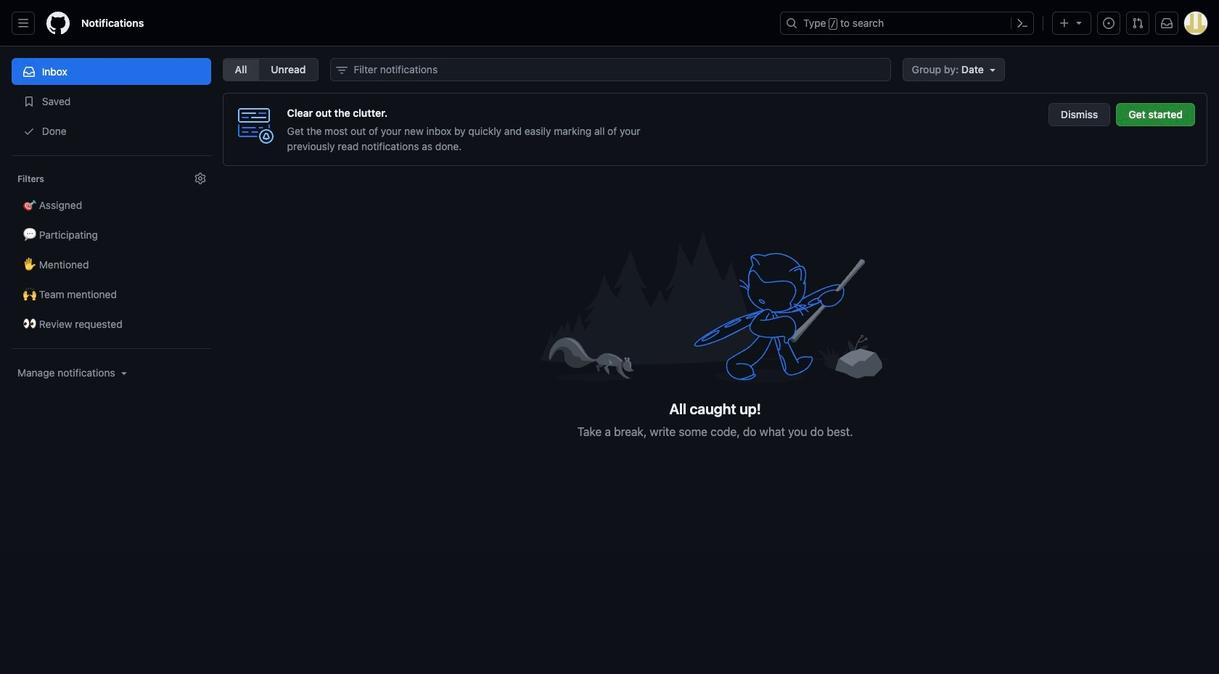 Task type: describe. For each thing, give the bounding box(es) containing it.
1 vertical spatial triangle down image
[[118, 367, 130, 379]]

command palette image
[[1017, 17, 1029, 29]]

filter image
[[336, 65, 347, 76]]

notifications element
[[12, 46, 211, 500]]

customize filters image
[[194, 173, 206, 184]]

homepage image
[[46, 12, 70, 35]]

bookmark image
[[23, 96, 35, 107]]

issue opened image
[[1104, 17, 1115, 29]]

inbox image
[[23, 66, 35, 78]]



Task type: locate. For each thing, give the bounding box(es) containing it.
triangle down image
[[1074, 17, 1086, 28]]

Filter notifications text field
[[330, 58, 891, 81]]

notifications image
[[1162, 17, 1173, 29]]

1 horizontal spatial triangle down image
[[987, 64, 999, 76]]

0 horizontal spatial triangle down image
[[118, 367, 130, 379]]

check image
[[23, 126, 35, 137]]

0 vertical spatial triangle down image
[[987, 64, 999, 76]]

git pull request image
[[1133, 17, 1144, 29]]

plus image
[[1059, 17, 1071, 29]]

None search field
[[330, 58, 891, 81]]

triangle down image
[[987, 64, 999, 76], [118, 367, 130, 379]]

inbox zero image
[[541, 224, 890, 389]]



Task type: vqa. For each thing, say whether or not it's contained in the screenshot.
third list from the top
no



